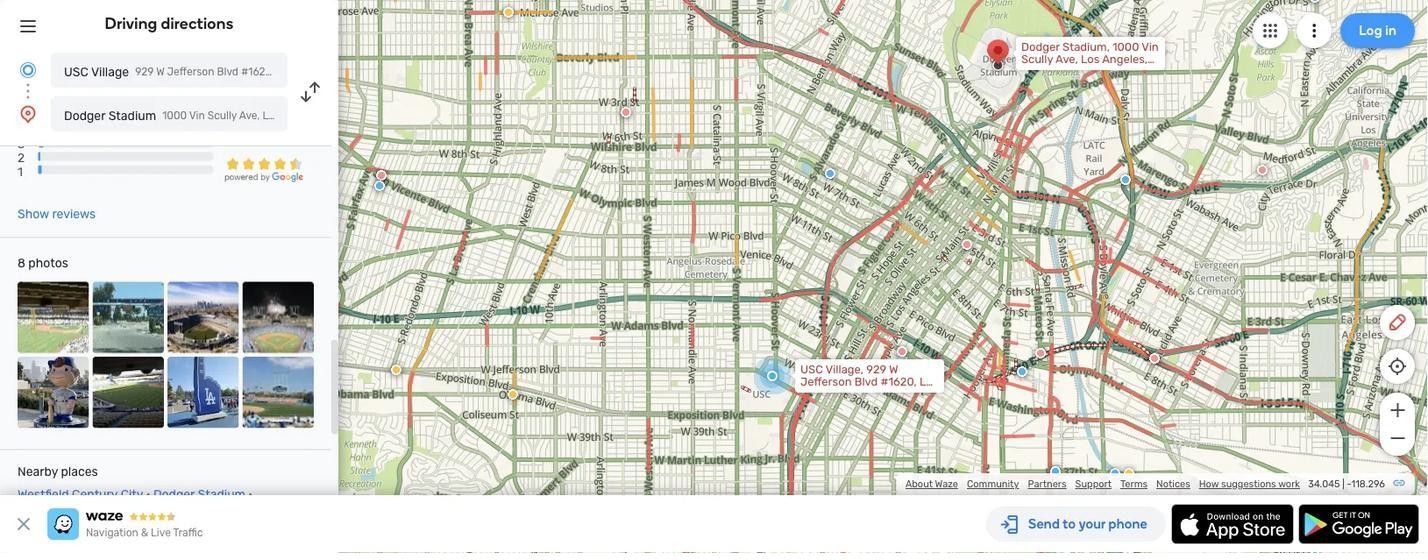 Task type: locate. For each thing, give the bounding box(es) containing it.
usc
[[64, 64, 88, 79], [800, 363, 823, 377]]

photos
[[28, 257, 68, 271]]

stadium inside button
[[108, 108, 156, 123]]

#1620, right village, at right bottom
[[881, 375, 917, 389]]

reviews
[[52, 207, 96, 222]]

los
[[1081, 53, 1100, 66], [277, 66, 294, 78], [920, 375, 938, 389]]

1 horizontal spatial #1620,
[[881, 375, 917, 389]]

0 horizontal spatial blvd
[[217, 66, 238, 78]]

|
[[1343, 478, 1345, 490]]

0 horizontal spatial angeles,
[[297, 66, 339, 78]]

1 vertical spatial blvd
[[855, 375, 878, 389]]

#1620, inside 'usc village, 929 w jefferson blvd #1620, los angeles, ca 90089, usa'
[[881, 375, 917, 389]]

village,
[[826, 363, 864, 377]]

los for village,
[[920, 375, 938, 389]]

#1620,
[[241, 66, 275, 78], [881, 375, 917, 389]]

0 vertical spatial stadium
[[108, 108, 156, 123]]

w
[[156, 66, 164, 78], [889, 363, 898, 377]]

usc inside 'usc village, 929 w jefferson blvd #1620, los angeles, ca 90089, usa'
[[800, 363, 823, 377]]

2 horizontal spatial dodger
[[1021, 40, 1060, 54]]

village
[[91, 64, 129, 79]]

blvd
[[217, 66, 238, 78], [855, 375, 878, 389]]

1 vertical spatial ca
[[849, 388, 864, 401]]

dodger inside dodger stadium, 1000 vin scully ave, los angeles, california, united states
[[1021, 40, 1060, 54]]

1 horizontal spatial los
[[920, 375, 938, 389]]

usc left village
[[64, 64, 88, 79]]

city
[[121, 488, 143, 502]]

2 horizontal spatial los
[[1081, 53, 1100, 66]]

1 vertical spatial w
[[889, 363, 898, 377]]

1 horizontal spatial jefferson
[[800, 375, 852, 389]]

8
[[18, 257, 25, 271]]

jefferson inside 'usc village, 929 w jefferson blvd #1620, los angeles, ca 90089, usa'
[[800, 375, 852, 389]]

angeles,
[[1102, 53, 1148, 66], [297, 66, 339, 78], [800, 388, 846, 401]]

police image
[[825, 168, 836, 179], [1120, 174, 1131, 185], [374, 181, 385, 191], [1017, 366, 1028, 377], [1110, 468, 1120, 479]]

dodger up california, at the top right
[[1021, 40, 1060, 54]]

1 horizontal spatial angeles,
[[800, 388, 846, 401]]

&
[[141, 527, 148, 539]]

dodger down village
[[64, 108, 105, 123]]

0 horizontal spatial los
[[277, 66, 294, 78]]

show
[[18, 207, 49, 222]]

1 horizontal spatial usc
[[800, 363, 823, 377]]

stadium down village
[[108, 108, 156, 123]]

usa for village
[[395, 66, 415, 78]]

angeles, inside 'usc village, 929 w jefferson blvd #1620, los angeles, ca 90089, usa'
[[800, 388, 846, 401]]

angeles, inside dodger stadium, 1000 vin scully ave, los angeles, california, united states
[[1102, 53, 1148, 66]]

1 vertical spatial hazard image
[[508, 389, 518, 400]]

0 vertical spatial jefferson
[[167, 66, 214, 78]]

dodger stadium up traffic
[[153, 488, 246, 502]]

hazard image
[[503, 7, 514, 18], [508, 389, 518, 400], [1124, 468, 1135, 479]]

usa inside "usc village 929 w jefferson blvd #1620, los angeles, ca 90089, usa"
[[395, 66, 415, 78]]

live
[[151, 527, 171, 539]]

0 horizontal spatial jefferson
[[167, 66, 214, 78]]

1 vertical spatial #1620,
[[881, 375, 917, 389]]

ca inside 'usc village, 929 w jefferson blvd #1620, los angeles, ca 90089, usa'
[[849, 388, 864, 401]]

waze
[[935, 478, 958, 490]]

0 vertical spatial usa
[[395, 66, 415, 78]]

0 horizontal spatial usc
[[64, 64, 88, 79]]

929
[[135, 66, 154, 78], [866, 363, 887, 377]]

stadium up traffic
[[198, 488, 246, 502]]

1 horizontal spatial ca
[[849, 388, 864, 401]]

w for village,
[[889, 363, 898, 377]]

0 horizontal spatial w
[[156, 66, 164, 78]]

stadium
[[108, 108, 156, 123], [198, 488, 246, 502]]

1 vertical spatial jefferson
[[800, 375, 852, 389]]

0 horizontal spatial #1620,
[[241, 66, 275, 78]]

terms
[[1120, 478, 1148, 490]]

929 inside 'usc village, 929 w jefferson blvd #1620, los angeles, ca 90089, usa'
[[866, 363, 887, 377]]

1 horizontal spatial dodger
[[153, 488, 195, 502]]

image 2 of dodger stadium, los angeles image
[[92, 282, 164, 354]]

1 vertical spatial 929
[[866, 363, 887, 377]]

x image
[[13, 514, 34, 535]]

0 vertical spatial road closed image
[[621, 107, 631, 117]]

1 horizontal spatial 90089,
[[866, 388, 904, 401]]

usc village 929 w jefferson blvd #1620, los angeles, ca 90089, usa
[[64, 64, 415, 79]]

0 vertical spatial 90089,
[[357, 66, 392, 78]]

0 vertical spatial #1620,
[[241, 66, 275, 78]]

dodger
[[1021, 40, 1060, 54], [64, 108, 105, 123], [153, 488, 195, 502]]

1 vertical spatial 90089,
[[866, 388, 904, 401]]

dodger up live
[[153, 488, 195, 502]]

show reviews
[[18, 207, 96, 222]]

0 horizontal spatial ca
[[341, 66, 355, 78]]

0 horizontal spatial dodger
[[64, 108, 105, 123]]

los right ave,
[[1081, 53, 1100, 66]]

image 3 of dodger stadium, los angeles image
[[167, 282, 239, 354]]

0 horizontal spatial 90089,
[[357, 66, 392, 78]]

usc for village
[[64, 64, 88, 79]]

929 right village
[[135, 66, 154, 78]]

3
[[18, 137, 25, 151]]

w right village, at right bottom
[[889, 363, 898, 377]]

about waze community partners support terms notices how suggestions work 34.045 | -118.296
[[906, 478, 1385, 490]]

w up dodger stadium button
[[156, 66, 164, 78]]

1 horizontal spatial w
[[889, 363, 898, 377]]

jefferson
[[167, 66, 214, 78], [800, 375, 852, 389]]

pencil image
[[1387, 312, 1408, 333]]

community link
[[967, 478, 1019, 490]]

los inside 'usc village, 929 w jefferson blvd #1620, los angeles, ca 90089, usa'
[[920, 375, 938, 389]]

usc left village, at right bottom
[[800, 363, 823, 377]]

usc village, 929 w jefferson blvd #1620, los angeles, ca 90089, usa
[[800, 363, 938, 401]]

century
[[72, 488, 118, 502]]

0 vertical spatial dodger stadium
[[64, 108, 156, 123]]

about
[[906, 478, 933, 490]]

jefferson for village
[[167, 66, 214, 78]]

w inside 'usc village, 929 w jefferson blvd #1620, los angeles, ca 90089, usa'
[[889, 363, 898, 377]]

support
[[1075, 478, 1112, 490]]

usa
[[395, 66, 415, 78], [907, 388, 929, 401]]

los for village
[[277, 66, 294, 78]]

929 inside "usc village 929 w jefferson blvd #1620, los angeles, ca 90089, usa"
[[135, 66, 154, 78]]

los up '4.7'
[[277, 66, 294, 78]]

1 vertical spatial usc
[[800, 363, 823, 377]]

los inside "usc village 929 w jefferson blvd #1620, los angeles, ca 90089, usa"
[[277, 66, 294, 78]]

0 horizontal spatial usa
[[395, 66, 415, 78]]

location image
[[18, 103, 39, 124]]

terms link
[[1120, 478, 1148, 490]]

1 horizontal spatial 929
[[866, 363, 887, 377]]

dodger stadium
[[64, 108, 156, 123], [153, 488, 246, 502]]

blvd inside "usc village 929 w jefferson blvd #1620, los angeles, ca 90089, usa"
[[217, 66, 238, 78]]

0 horizontal spatial stadium
[[108, 108, 156, 123]]

1 horizontal spatial usa
[[907, 388, 929, 401]]

1 vertical spatial usa
[[907, 388, 929, 401]]

jefferson for village,
[[800, 375, 852, 389]]

blvd inside 'usc village, 929 w jefferson blvd #1620, los angeles, ca 90089, usa'
[[855, 375, 878, 389]]

929 right village, at right bottom
[[866, 363, 887, 377]]

jefferson inside "usc village 929 w jefferson blvd #1620, los angeles, ca 90089, usa"
[[167, 66, 214, 78]]

90089, inside "usc village 929 w jefferson blvd #1620, los angeles, ca 90089, usa"
[[357, 66, 392, 78]]

directions
[[161, 14, 234, 33]]

ave,
[[1056, 53, 1078, 66]]

image 1 of dodger stadium, los angeles image
[[18, 282, 89, 354]]

usa inside 'usc village, 929 w jefferson blvd #1620, los angeles, ca 90089, usa'
[[907, 388, 929, 401]]

road closed image
[[1257, 165, 1268, 175], [897, 346, 907, 357], [1035, 348, 1046, 359], [1149, 353, 1160, 364]]

0 vertical spatial 929
[[135, 66, 154, 78]]

traffic
[[173, 527, 203, 539]]

0 vertical spatial w
[[156, 66, 164, 78]]

w inside "usc village 929 w jefferson blvd #1620, los angeles, ca 90089, usa"
[[156, 66, 164, 78]]

1 horizontal spatial stadium
[[198, 488, 246, 502]]

0 vertical spatial dodger
[[1021, 40, 1060, 54]]

1 vertical spatial road closed image
[[376, 170, 387, 181]]

#1620, inside "usc village 929 w jefferson blvd #1620, los angeles, ca 90089, usa"
[[241, 66, 275, 78]]

0 horizontal spatial 929
[[135, 66, 154, 78]]

dodger stadium down village
[[64, 108, 156, 123]]

1000
[[1113, 40, 1139, 54]]

2 vertical spatial road closed image
[[962, 239, 972, 250]]

90089, inside 'usc village, 929 w jefferson blvd #1620, los angeles, ca 90089, usa'
[[866, 388, 904, 401]]

0 vertical spatial ca
[[341, 66, 355, 78]]

ca inside "usc village 929 w jefferson blvd #1620, los angeles, ca 90089, usa"
[[341, 66, 355, 78]]

image 4 of dodger stadium, los angeles image
[[242, 282, 314, 354]]

road closed image
[[621, 107, 631, 117], [376, 170, 387, 181], [962, 239, 972, 250]]

0 vertical spatial blvd
[[217, 66, 238, 78]]

notices
[[1156, 478, 1190, 490]]

1 horizontal spatial blvd
[[855, 375, 878, 389]]

90089,
[[357, 66, 392, 78], [866, 388, 904, 401]]

4.7
[[225, 99, 295, 157]]

2 horizontal spatial angeles,
[[1102, 53, 1148, 66]]

0 vertical spatial usc
[[64, 64, 88, 79]]

about waze link
[[906, 478, 958, 490]]

nearby places
[[18, 465, 98, 480]]

ca
[[341, 66, 355, 78], [849, 388, 864, 401]]

#1620, up '4.7'
[[241, 66, 275, 78]]

partners link
[[1028, 478, 1067, 490]]

angeles, inside "usc village 929 w jefferson blvd #1620, los angeles, ca 90089, usa"
[[297, 66, 339, 78]]

zoom in image
[[1387, 400, 1409, 421]]

1 vertical spatial dodger
[[64, 108, 105, 123]]

image 5 of dodger stadium, los angeles image
[[18, 357, 89, 429]]

image 7 of dodger stadium, los angeles image
[[167, 357, 239, 429]]

los right village, at right bottom
[[920, 375, 938, 389]]

stadium,
[[1063, 40, 1110, 54]]

nearby
[[18, 465, 58, 480]]

3 2 1
[[18, 137, 25, 179]]

8 photos
[[18, 257, 68, 271]]



Task type: vqa. For each thing, say whether or not it's contained in the screenshot.
Fl to the bottom
no



Task type: describe. For each thing, give the bounding box(es) containing it.
1
[[18, 165, 23, 179]]

how
[[1199, 478, 1219, 490]]

118.296
[[1351, 478, 1385, 490]]

driving
[[105, 14, 157, 33]]

dodger stadium button
[[51, 96, 288, 132]]

vin
[[1142, 40, 1159, 54]]

notices link
[[1156, 478, 1190, 490]]

dodger stadium, 1000 vin scully ave, los angeles, california, united states
[[1021, 40, 1159, 78]]

#1620, for village
[[241, 66, 275, 78]]

90089, for village,
[[866, 388, 904, 401]]

community
[[967, 478, 1019, 490]]

hazard image
[[391, 365, 402, 375]]

driving directions
[[105, 14, 234, 33]]

states
[[1116, 65, 1150, 78]]

angeles, for village
[[297, 66, 339, 78]]

2 horizontal spatial road closed image
[[962, 239, 972, 250]]

-
[[1347, 478, 1351, 490]]

0 horizontal spatial road closed image
[[376, 170, 387, 181]]

suggestions
[[1221, 478, 1276, 490]]

dodger stadium link
[[153, 488, 246, 502]]

westfield century city link
[[18, 488, 143, 502]]

image 6 of dodger stadium, los angeles image
[[92, 357, 164, 429]]

partners
[[1028, 478, 1067, 490]]

0 vertical spatial hazard image
[[503, 7, 514, 18]]

los inside dodger stadium, 1000 vin scully ave, los angeles, california, united states
[[1081, 53, 1100, 66]]

blvd for village,
[[855, 375, 878, 389]]

ca for village,
[[849, 388, 864, 401]]

w for village
[[156, 66, 164, 78]]

united
[[1078, 65, 1113, 78]]

2 vertical spatial hazard image
[[1124, 468, 1135, 479]]

usa for village,
[[907, 388, 929, 401]]

ca for village
[[341, 66, 355, 78]]

scully
[[1021, 53, 1053, 66]]

navigation
[[86, 527, 138, 539]]

929 for village
[[135, 66, 154, 78]]

police image
[[1050, 466, 1061, 477]]

california,
[[1021, 65, 1075, 78]]

90089, for village
[[357, 66, 392, 78]]

1 vertical spatial dodger stadium
[[153, 488, 246, 502]]

dodger stadium inside dodger stadium button
[[64, 108, 156, 123]]

929 for village,
[[866, 363, 887, 377]]

1 vertical spatial stadium
[[198, 488, 246, 502]]

zoom out image
[[1387, 428, 1409, 449]]

2
[[18, 151, 25, 165]]

navigation & live traffic
[[86, 527, 203, 539]]

34.045
[[1308, 478, 1340, 490]]

link image
[[1392, 476, 1406, 490]]

westfield century city
[[18, 488, 143, 502]]

support link
[[1075, 478, 1112, 490]]

1 horizontal spatial road closed image
[[621, 107, 631, 117]]

dodger inside dodger stadium button
[[64, 108, 105, 123]]

places
[[61, 465, 98, 480]]

image 8 of dodger stadium, los angeles image
[[242, 357, 314, 429]]

angeles, for village,
[[800, 388, 846, 401]]

westfield
[[18, 488, 69, 502]]

work
[[1278, 478, 1300, 490]]

usc for village,
[[800, 363, 823, 377]]

2 vertical spatial dodger
[[153, 488, 195, 502]]

blvd for village
[[217, 66, 238, 78]]

current location image
[[18, 60, 39, 81]]

how suggestions work link
[[1199, 478, 1300, 490]]

#1620, for village,
[[881, 375, 917, 389]]



